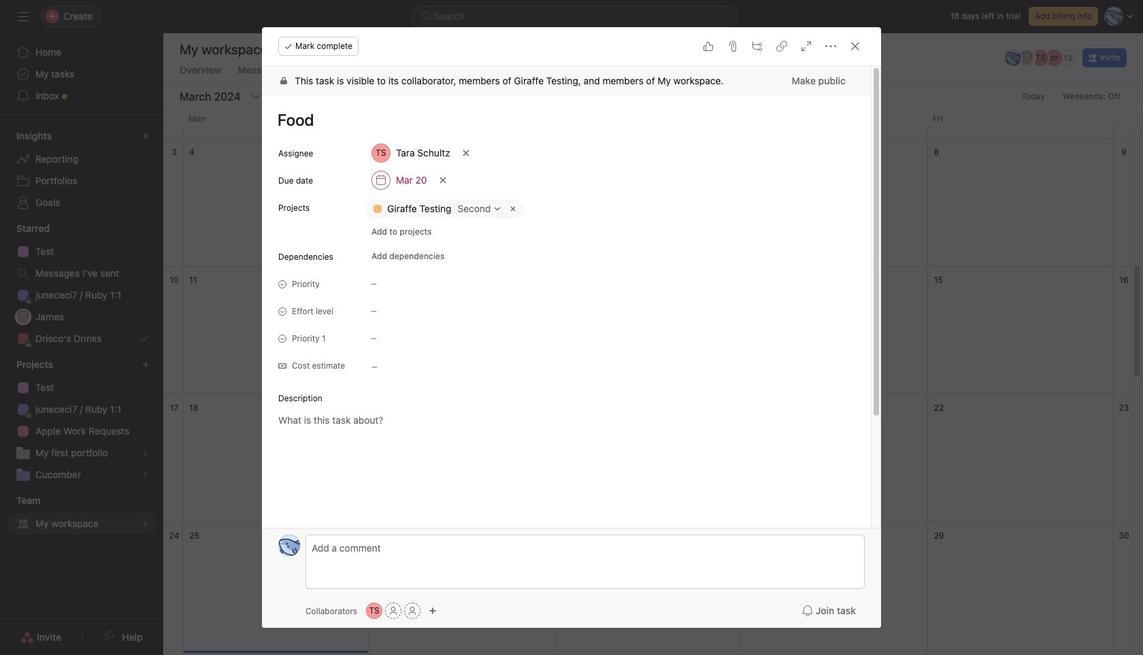 Task type: vqa. For each thing, say whether or not it's contained in the screenshot.
main content
yes



Task type: locate. For each thing, give the bounding box(es) containing it.
main content inside 'food' dialog
[[262, 66, 871, 655]]

projects element
[[0, 353, 163, 489]]

Task Name text field
[[269, 104, 855, 135]]

food dialog
[[262, 27, 881, 655]]

— text field
[[366, 353, 529, 378]]

remove image
[[508, 204, 519, 214]]

remove assignee image
[[462, 149, 470, 157]]

more actions for this task image
[[826, 41, 837, 52]]

0 likes. click to like this task image
[[703, 41, 714, 52]]

list box
[[411, 5, 738, 27]]

add or remove collaborators image
[[366, 603, 383, 619], [429, 607, 437, 615]]

starred element
[[0, 216, 163, 353]]

main content
[[262, 66, 871, 655]]

clear due date image
[[439, 176, 447, 184]]

full screen image
[[801, 41, 812, 52]]

1 horizontal spatial add or remove collaborators image
[[429, 607, 437, 615]]

teams element
[[0, 489, 163, 538]]



Task type: describe. For each thing, give the bounding box(es) containing it.
global element
[[0, 33, 163, 115]]

hide sidebar image
[[18, 11, 29, 22]]

add to starred image
[[275, 44, 286, 55]]

add subtask image
[[752, 41, 763, 52]]

open user profile image
[[278, 535, 300, 557]]

insights element
[[0, 124, 163, 216]]

copy task link image
[[777, 41, 788, 52]]

0 horizontal spatial add or remove collaborators image
[[366, 603, 383, 619]]

close task pane image
[[850, 41, 861, 52]]

attachments: add a file to this task, food image
[[728, 41, 739, 52]]



